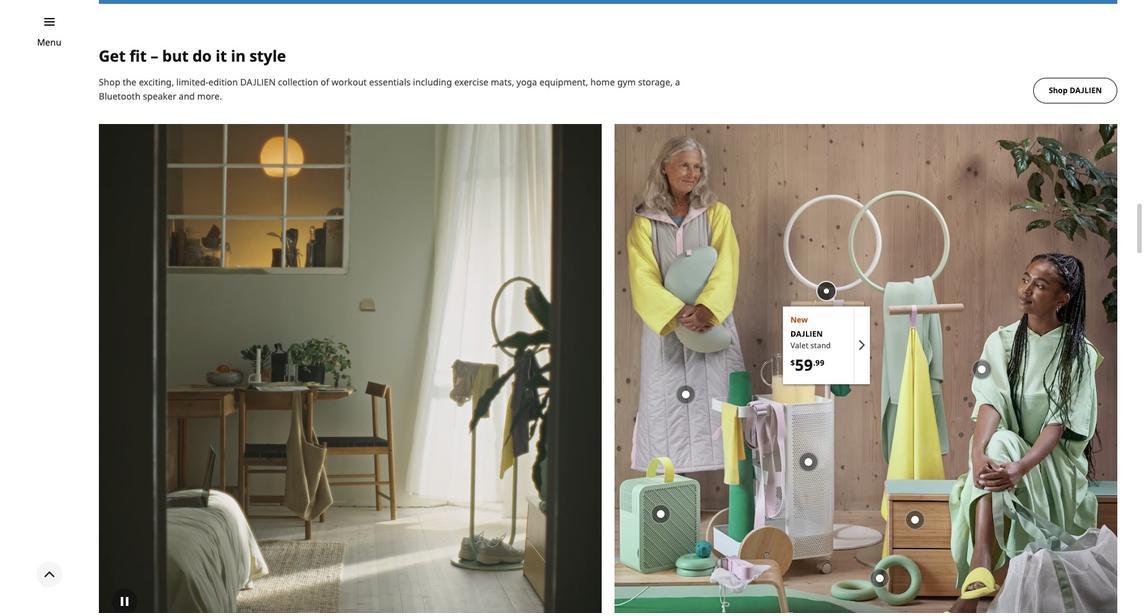 Task type: vqa. For each thing, say whether or not it's contained in the screenshot.
the topmost 'can'
no



Task type: describe. For each thing, give the bounding box(es) containing it.
new
[[791, 314, 808, 325]]

storage,
[[639, 76, 673, 88]]

workout
[[332, 76, 367, 88]]

dajlien collection image
[[615, 124, 1118, 613]]

gym
[[618, 76, 636, 88]]

but
[[162, 45, 189, 67]]

do
[[193, 45, 212, 67]]

shop for shop the exciting, limited-edition dajlien collection of workout essentials including exercise mats, yoga equipment, home gym storage, a bluetooth speaker and more.
[[99, 76, 120, 88]]

dajlien inside shop the exciting, limited-edition dajlien collection of workout essentials including exercise mats, yoga equipment, home gym storage, a bluetooth speaker and more.
[[240, 76, 276, 88]]

stand
[[811, 340, 831, 351]]

speaker
[[143, 90, 177, 102]]

edition
[[209, 76, 238, 88]]

including
[[413, 76, 452, 88]]

of
[[321, 76, 329, 88]]

shop dajlien
[[1049, 85, 1103, 96]]

shop for shop dajlien
[[1049, 85, 1068, 96]]

mats,
[[491, 76, 515, 88]]

.
[[814, 357, 816, 368]]

more.
[[197, 90, 222, 102]]

get
[[99, 45, 126, 67]]

59
[[796, 354, 814, 375]]

it
[[216, 45, 227, 67]]

home
[[591, 76, 615, 88]]

menu
[[37, 36, 61, 48]]



Task type: locate. For each thing, give the bounding box(es) containing it.
bluetooth
[[99, 90, 141, 102]]

1 horizontal spatial shop
[[1049, 85, 1068, 96]]

new dajlien valet stand $ 59 . 99
[[791, 314, 831, 375]]

fit
[[130, 45, 147, 67]]

0 horizontal spatial shop
[[99, 76, 120, 88]]

menu button
[[37, 35, 61, 49]]

0 horizontal spatial dajlien
[[240, 76, 276, 88]]

valet
[[791, 340, 809, 351]]

dajlien inside button
[[1070, 85, 1103, 96]]

a
[[676, 76, 681, 88]]

dajlien for shop dajlien
[[1070, 85, 1103, 96]]

–
[[151, 45, 158, 67]]

shop the exciting, limited-edition dajlien collection of workout essentials including exercise mats, yoga equipment, home gym storage, a bluetooth speaker and more.
[[99, 76, 681, 102]]

collection
[[278, 76, 319, 88]]

1 horizontal spatial dajlien
[[791, 329, 823, 339]]

dajlien inside new dajlien valet stand $ 59 . 99
[[791, 329, 823, 339]]

shop inside button
[[1049, 85, 1068, 96]]

99
[[816, 357, 825, 368]]

$
[[791, 357, 796, 368]]

dajlien
[[240, 76, 276, 88], [1070, 85, 1103, 96], [791, 329, 823, 339]]

in
[[231, 45, 246, 67]]

shop inside shop the exciting, limited-edition dajlien collection of workout essentials including exercise mats, yoga equipment, home gym storage, a bluetooth speaker and more.
[[99, 76, 120, 88]]

2 horizontal spatial dajlien
[[1070, 85, 1103, 96]]

get fit – but do it in style
[[99, 45, 286, 67]]

essentials
[[369, 76, 411, 88]]

equipment,
[[540, 76, 589, 88]]

exercise
[[455, 76, 489, 88]]

shop
[[99, 76, 120, 88], [1049, 85, 1068, 96]]

yoga
[[517, 76, 537, 88]]

shop dajlien button
[[1034, 78, 1118, 104]]

style
[[250, 45, 286, 67]]

limited-
[[176, 76, 209, 88]]

and
[[179, 90, 195, 102]]

exciting,
[[139, 76, 174, 88]]

the
[[123, 76, 137, 88]]

dajlien for new dajlien valet stand $ 59 . 99
[[791, 329, 823, 339]]

products shown on image element
[[783, 307, 870, 384]]



